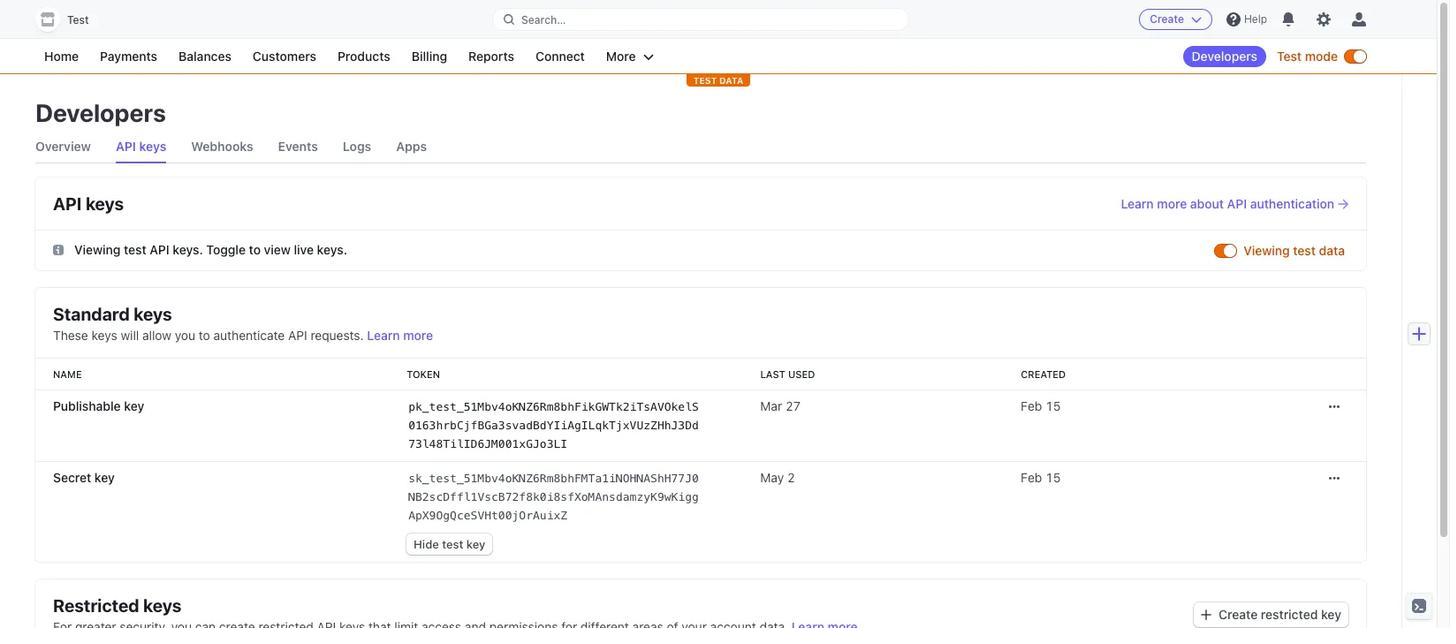 Task type: vqa. For each thing, say whether or not it's contained in the screenshot.
Save button
no



Task type: locate. For each thing, give the bounding box(es) containing it.
test up the standard
[[124, 242, 146, 257]]

authenticate
[[214, 327, 285, 343]]

test button
[[35, 7, 107, 32]]

search…
[[522, 13, 566, 26]]

api keys link
[[116, 131, 166, 163]]

viewing test data
[[1244, 243, 1345, 258]]

0 vertical spatial to
[[249, 242, 261, 257]]

1 vertical spatial developers
[[35, 98, 166, 127]]

1 feb from the top
[[1021, 398, 1042, 413]]

0 vertical spatial more
[[1157, 196, 1187, 211]]

1 vertical spatial learn
[[367, 327, 400, 343]]

keys right restricted
[[143, 595, 182, 616]]

to
[[249, 242, 261, 257], [199, 327, 210, 343]]

learn right 'requests.'
[[367, 327, 400, 343]]

home link
[[35, 46, 88, 67]]

1 horizontal spatial viewing
[[1244, 243, 1290, 258]]

keys. left toggle
[[173, 242, 203, 257]]

0 horizontal spatial svg image
[[1201, 610, 1212, 620]]

0 horizontal spatial test
[[124, 242, 146, 257]]

create up developers 'link'
[[1150, 12, 1184, 26]]

test
[[124, 242, 146, 257], [1293, 243, 1316, 258], [442, 537, 463, 551]]

svg image
[[53, 245, 64, 256], [1329, 401, 1340, 412]]

0 vertical spatial feb
[[1021, 398, 1042, 413]]

apps link
[[396, 131, 427, 163]]

1 vertical spatial create
[[1219, 607, 1258, 622]]

1 vertical spatial test
[[1277, 49, 1302, 64]]

create button
[[1140, 9, 1213, 30]]

mar
[[760, 398, 782, 413]]

reports
[[469, 49, 514, 64]]

keys.
[[173, 242, 203, 257], [317, 242, 347, 257]]

key right secret on the bottom of page
[[94, 470, 115, 485]]

1 vertical spatial feb
[[1021, 470, 1042, 485]]

27
[[786, 398, 801, 413]]

api keys right the overview
[[116, 139, 166, 154]]

0 vertical spatial feb 15
[[1021, 398, 1061, 413]]

sk_test_51mbv4oknz6rm8bhfmta1inohnashh77j0 nb2scdffl1vscb72f8k0i8sfxomansdamzyk9wkigg apx9ogqcesvht00jorauixz button
[[407, 467, 702, 526]]

viewing up the standard
[[74, 242, 121, 257]]

test for test mode
[[1277, 49, 1302, 64]]

toggle
[[206, 242, 246, 257]]

viewing down authentication
[[1244, 243, 1290, 258]]

test inside button
[[442, 537, 463, 551]]

0 vertical spatial create
[[1150, 12, 1184, 26]]

more left about
[[1157, 196, 1187, 211]]

0 vertical spatial developers
[[1192, 49, 1258, 64]]

1 vertical spatial svg image
[[1201, 610, 1212, 620]]

1 vertical spatial svg image
[[1329, 401, 1340, 412]]

1 viewing from the left
[[74, 242, 121, 257]]

more inside standard keys these keys will allow you to authenticate api requests. learn more
[[403, 327, 433, 343]]

1 vertical spatial more
[[403, 327, 433, 343]]

api keys down 'overview' link
[[53, 194, 124, 214]]

logs link
[[343, 131, 371, 163]]

developers
[[1192, 49, 1258, 64], [35, 98, 166, 127]]

2 15 from the top
[[1046, 470, 1061, 485]]

created
[[1021, 368, 1066, 380]]

1 vertical spatial to
[[199, 327, 210, 343]]

0 horizontal spatial viewing
[[74, 242, 121, 257]]

create left restricted
[[1219, 607, 1258, 622]]

1 feb 15 from the top
[[1021, 398, 1061, 413]]

view
[[264, 242, 291, 257]]

feb for may 2
[[1021, 470, 1042, 485]]

0 horizontal spatial more
[[403, 327, 433, 343]]

1 vertical spatial api keys
[[53, 194, 124, 214]]

1 horizontal spatial more
[[1157, 196, 1187, 211]]

1 vertical spatial feb 15
[[1021, 470, 1061, 485]]

1 15 from the top
[[1046, 398, 1061, 413]]

Search… text field
[[493, 8, 909, 30]]

billing
[[412, 49, 447, 64]]

2
[[788, 470, 795, 485]]

data
[[1319, 243, 1345, 258]]

2 viewing from the left
[[1244, 243, 1290, 258]]

reports link
[[460, 46, 523, 67]]

developers up the overview
[[35, 98, 166, 127]]

key down apx9ogqcesvht00jorauixz
[[467, 537, 486, 551]]

1 horizontal spatial test
[[442, 537, 463, 551]]

learn more about api authentication
[[1121, 196, 1335, 211]]

0 horizontal spatial test
[[67, 13, 89, 27]]

customers
[[253, 49, 316, 64]]

restricted
[[1261, 607, 1318, 622]]

1 horizontal spatial svg image
[[1329, 401, 1340, 412]]

viewing for viewing test api keys. toggle to view live keys.
[[74, 242, 121, 257]]

products
[[338, 49, 390, 64]]

payments link
[[91, 46, 166, 67]]

api right about
[[1227, 196, 1247, 211]]

keys down the standard
[[91, 327, 117, 343]]

developers down help button
[[1192, 49, 1258, 64]]

api left 'requests.'
[[288, 327, 307, 343]]

1 horizontal spatial test
[[1277, 49, 1302, 64]]

0 horizontal spatial to
[[199, 327, 210, 343]]

test left mode in the top right of the page
[[1277, 49, 1302, 64]]

help
[[1244, 12, 1268, 26]]

1 horizontal spatial create
[[1219, 607, 1258, 622]]

events
[[278, 139, 318, 154]]

more button
[[597, 46, 663, 67]]

create inside button
[[1150, 12, 1184, 26]]

viewing for viewing test data
[[1244, 243, 1290, 258]]

webhooks
[[191, 139, 253, 154]]

2 horizontal spatial test
[[1293, 243, 1316, 258]]

more
[[606, 49, 636, 64]]

may
[[760, 470, 784, 485]]

0 horizontal spatial keys.
[[173, 242, 203, 257]]

hide test key
[[414, 537, 486, 551]]

svg image inside create restricted key link
[[1201, 610, 1212, 620]]

keys up allow in the left of the page
[[134, 304, 172, 324]]

0 horizontal spatial learn
[[367, 327, 400, 343]]

publishable key
[[53, 398, 144, 413]]

tab list
[[35, 131, 1367, 164]]

keys
[[139, 139, 166, 154], [86, 194, 124, 214], [134, 304, 172, 324], [91, 327, 117, 343], [143, 595, 182, 616]]

test data
[[694, 75, 744, 86]]

more
[[1157, 196, 1187, 211], [403, 327, 433, 343]]

1 keys. from the left
[[173, 242, 203, 257]]

create restricted key
[[1219, 607, 1342, 622]]

viewing
[[74, 242, 121, 257], [1244, 243, 1290, 258]]

to left view
[[249, 242, 261, 257]]

15 for 27
[[1046, 398, 1061, 413]]

1 horizontal spatial keys.
[[317, 242, 347, 257]]

0 vertical spatial svg image
[[1329, 473, 1340, 483]]

secret key
[[53, 470, 115, 485]]

keys. right live
[[317, 242, 347, 257]]

test up home
[[67, 13, 89, 27]]

key
[[124, 398, 144, 413], [94, 470, 115, 485], [467, 537, 486, 551], [1321, 607, 1342, 622]]

Search… search field
[[493, 8, 909, 30]]

api
[[116, 139, 136, 154], [53, 194, 82, 214], [1227, 196, 1247, 211], [150, 242, 169, 257], [288, 327, 307, 343]]

test
[[67, 13, 89, 27], [1277, 49, 1302, 64]]

create for create restricted key
[[1219, 607, 1258, 622]]

test right the hide
[[442, 537, 463, 551]]

0 vertical spatial learn
[[1121, 196, 1154, 211]]

restricted keys
[[53, 595, 182, 616]]

0 vertical spatial 15
[[1046, 398, 1061, 413]]

learn
[[1121, 196, 1154, 211], [367, 327, 400, 343]]

1 vertical spatial 15
[[1046, 470, 1061, 485]]

learn left about
[[1121, 196, 1154, 211]]

2 feb from the top
[[1021, 470, 1042, 485]]

0 horizontal spatial create
[[1150, 12, 1184, 26]]

0 horizontal spatial developers
[[35, 98, 166, 127]]

these
[[53, 327, 88, 343]]

api keys
[[116, 139, 166, 154], [53, 194, 124, 214]]

feb
[[1021, 398, 1042, 413], [1021, 470, 1042, 485]]

test left data
[[1293, 243, 1316, 258]]

to right you
[[199, 327, 210, 343]]

1 horizontal spatial to
[[249, 242, 261, 257]]

test inside test button
[[67, 13, 89, 27]]

mode
[[1305, 49, 1338, 64]]

1 horizontal spatial svg image
[[1329, 473, 1340, 483]]

payments
[[100, 49, 157, 64]]

feb 15
[[1021, 398, 1061, 413], [1021, 470, 1061, 485]]

1 horizontal spatial developers
[[1192, 49, 1258, 64]]

svg image
[[1329, 473, 1340, 483], [1201, 610, 1212, 620]]

keys left webhooks
[[139, 139, 166, 154]]

test for api
[[124, 242, 146, 257]]

2 feb 15 from the top
[[1021, 470, 1061, 485]]

sk_test_51mbv4oknz6rm8bhfmta1inohnashh77j0
[[408, 472, 699, 485]]

live
[[294, 242, 314, 257]]

api right the overview
[[116, 139, 136, 154]]

0 vertical spatial svg image
[[53, 245, 64, 256]]

allow
[[142, 327, 171, 343]]

0 vertical spatial test
[[67, 13, 89, 27]]

webhooks link
[[191, 131, 253, 163]]

authentication
[[1250, 196, 1335, 211]]

test for key
[[442, 537, 463, 551]]

more up token
[[403, 327, 433, 343]]

pk_test_51mbv4oknz6rm8bhfikgwtk2itsavokels 0163hrbcjfbga3svadbdyiiagilqktjxvuzzhhj3dd 73l48tilid6jm001xgjo3li
[[408, 400, 699, 450]]

learn inside standard keys these keys will allow you to authenticate api requests. learn more
[[367, 327, 400, 343]]



Task type: describe. For each thing, give the bounding box(es) containing it.
keys down the api keys link
[[86, 194, 124, 214]]

0163hrbcjfbga3svadbdyiiagilqktjxvuzzhhj3dd
[[408, 419, 699, 432]]

mar 27
[[760, 398, 801, 413]]

overview
[[35, 139, 91, 154]]

api down 'overview' link
[[53, 194, 82, 214]]

api inside the api keys link
[[116, 139, 136, 154]]

requests.
[[311, 327, 364, 343]]

0 horizontal spatial svg image
[[53, 245, 64, 256]]

learn more link
[[367, 327, 433, 343]]

feb 15 for may 2
[[1021, 470, 1061, 485]]

connect link
[[527, 46, 594, 67]]

feb for mar 27
[[1021, 398, 1042, 413]]

api inside learn more about api authentication link
[[1227, 196, 1247, 211]]

1 horizontal spatial learn
[[1121, 196, 1154, 211]]

to inside standard keys these keys will allow you to authenticate api requests. learn more
[[199, 327, 210, 343]]

0 vertical spatial api keys
[[116, 139, 166, 154]]

used
[[788, 368, 815, 380]]

hide test key button
[[407, 533, 493, 555]]

about
[[1191, 196, 1224, 211]]

data
[[719, 75, 744, 86]]

2 keys. from the left
[[317, 242, 347, 257]]

last
[[760, 368, 786, 380]]

feb 15 for mar 27
[[1021, 398, 1061, 413]]

connect
[[536, 49, 585, 64]]

secret
[[53, 470, 91, 485]]

logs
[[343, 139, 371, 154]]

balances link
[[170, 46, 240, 67]]

balances
[[179, 49, 232, 64]]

publishable
[[53, 398, 121, 413]]

developers link
[[1183, 46, 1267, 67]]

apx9ogqcesvht00jorauixz
[[408, 509, 568, 522]]

key inside button
[[467, 537, 486, 551]]

key right restricted
[[1321, 607, 1342, 622]]

apps
[[396, 139, 427, 154]]

15 for 2
[[1046, 470, 1061, 485]]

key right the publishable
[[124, 398, 144, 413]]

nb2scdffl1vscb72f8k0i8sfxomansdamzyk9wkigg
[[408, 490, 699, 503]]

test mode
[[1277, 49, 1338, 64]]

create for create
[[1150, 12, 1184, 26]]

you
[[175, 327, 195, 343]]

overview link
[[35, 131, 91, 163]]

pk_test_51mbv4oknz6rm8bhfikgwtk2itsavokels 0163hrbcjfbga3svadbdyiiagilqktjxvuzzhhj3dd 73l48tilid6jm001xgjo3li button
[[407, 396, 702, 455]]

name
[[53, 368, 82, 380]]

help button
[[1220, 5, 1275, 34]]

viewing test api keys. toggle to view live keys.
[[74, 242, 347, 257]]

sk_test_51mbv4oknz6rm8bhfmta1inohnashh77j0 nb2scdffl1vscb72f8k0i8sfxomansdamzyk9wkigg apx9ogqcesvht00jorauixz
[[408, 472, 699, 522]]

api inside standard keys these keys will allow you to authenticate api requests. learn more
[[288, 327, 307, 343]]

hide
[[414, 537, 439, 551]]

pk_test_51mbv4oknz6rm8bhfikgwtk2itsavokels
[[408, 400, 699, 413]]

test for test
[[67, 13, 89, 27]]

standard keys these keys will allow you to authenticate api requests. learn more
[[53, 304, 433, 343]]

73l48tilid6jm001xgjo3li
[[408, 437, 568, 450]]

home
[[44, 49, 79, 64]]

test
[[694, 75, 717, 86]]

token
[[407, 368, 440, 380]]

products link
[[329, 46, 399, 67]]

create restricted key link
[[1194, 602, 1349, 627]]

developers inside 'link'
[[1192, 49, 1258, 64]]

restricted
[[53, 595, 139, 616]]

last used
[[760, 368, 815, 380]]

may 2
[[760, 470, 795, 485]]

standard
[[53, 304, 130, 324]]

customers link
[[244, 46, 325, 67]]

learn more about api authentication link
[[1121, 195, 1349, 213]]

will
[[121, 327, 139, 343]]

test for data
[[1293, 243, 1316, 258]]

events link
[[278, 131, 318, 163]]

billing link
[[403, 46, 456, 67]]

api left toggle
[[150, 242, 169, 257]]

tab list containing overview
[[35, 131, 1367, 164]]



